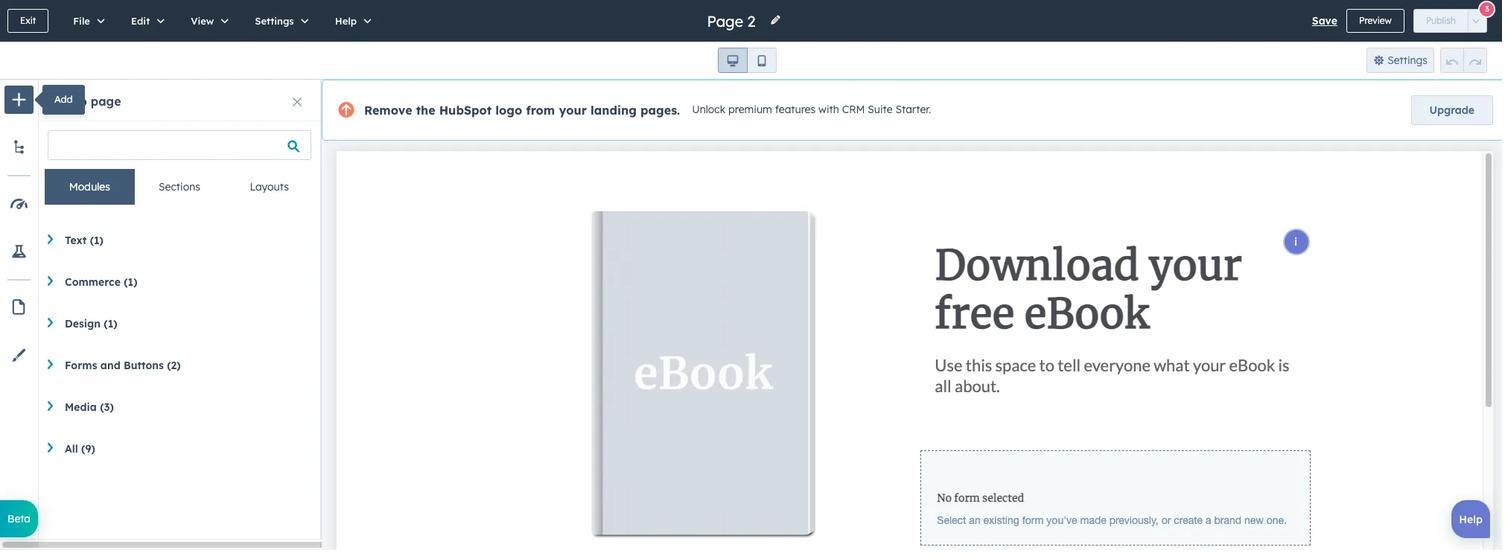 Task type: locate. For each thing, give the bounding box(es) containing it.
0 vertical spatial help
[[335, 15, 357, 27]]

help for help link
[[1460, 513, 1483, 527]]

settings right view button
[[255, 15, 294, 27]]

1 horizontal spatial help
[[1460, 513, 1483, 527]]

to
[[75, 94, 87, 109]]

tab panel
[[45, 205, 314, 229]]

1 horizontal spatial group
[[1441, 48, 1488, 73]]

settings down preview button
[[1388, 54, 1428, 67]]

Search search field
[[48, 130, 311, 160]]

tab list
[[45, 169, 314, 206]]

help inside button
[[335, 15, 357, 27]]

view
[[191, 15, 214, 27]]

group up premium
[[718, 48, 777, 73]]

0 horizontal spatial settings
[[255, 15, 294, 27]]

settings
[[255, 15, 294, 27], [1388, 54, 1428, 67]]

add for add
[[54, 93, 73, 105]]

suite
[[868, 103, 893, 116]]

page
[[91, 94, 121, 109]]

group down publish group in the top of the page
[[1441, 48, 1488, 73]]

1 horizontal spatial settings button
[[1367, 48, 1435, 73]]

0 horizontal spatial group
[[718, 48, 777, 73]]

exit link
[[7, 9, 49, 33]]

pages.
[[641, 103, 680, 118]]

close image
[[293, 98, 302, 107]]

0 vertical spatial settings button
[[239, 0, 319, 42]]

upgrade link
[[1412, 95, 1494, 125]]

remove
[[364, 103, 412, 118]]

help link
[[1452, 501, 1491, 539]]

group
[[718, 48, 777, 73], [1441, 48, 1488, 73]]

exit
[[20, 15, 36, 26]]

hubspot
[[439, 103, 492, 118]]

help for "help" button
[[335, 15, 357, 27]]

None field
[[706, 11, 761, 31]]

unlock
[[692, 103, 726, 116]]

1 vertical spatial help
[[1460, 513, 1483, 527]]

beta
[[7, 513, 31, 526]]

0 horizontal spatial help
[[335, 15, 357, 27]]

add
[[54, 93, 73, 105], [48, 94, 71, 109]]

1 vertical spatial settings button
[[1367, 48, 1435, 73]]

add for add to page
[[48, 94, 71, 109]]

1 horizontal spatial settings
[[1388, 54, 1428, 67]]

landing
[[591, 103, 637, 118]]

settings button
[[239, 0, 319, 42], [1367, 48, 1435, 73]]

1 group from the left
[[718, 48, 777, 73]]

starter.
[[896, 103, 931, 116]]

save
[[1313, 14, 1338, 28]]

add to page
[[48, 94, 121, 109]]

view button
[[175, 0, 239, 42]]

help
[[335, 15, 357, 27], [1460, 513, 1483, 527]]

your
[[559, 103, 587, 118]]

logo
[[496, 103, 522, 118]]

the
[[416, 103, 435, 118]]

premium
[[729, 103, 772, 116]]



Task type: describe. For each thing, give the bounding box(es) containing it.
layouts
[[250, 180, 289, 194]]

save button
[[1313, 12, 1338, 30]]

modules
[[69, 180, 110, 194]]

modules link
[[45, 169, 135, 205]]

1 vertical spatial settings
[[1388, 54, 1428, 67]]

2 group from the left
[[1441, 48, 1488, 73]]

file button
[[58, 0, 115, 42]]

tab list containing modules
[[45, 169, 314, 206]]

publish group
[[1414, 9, 1488, 33]]

preview button
[[1347, 9, 1405, 33]]

sections
[[159, 180, 200, 194]]

layouts link
[[225, 169, 314, 205]]

help button
[[319, 0, 382, 42]]

crm
[[842, 103, 865, 116]]

0 vertical spatial settings
[[255, 15, 294, 27]]

beta button
[[0, 501, 38, 538]]

with
[[819, 103, 839, 116]]

3
[[1485, 3, 1490, 14]]

file
[[73, 15, 90, 27]]

from
[[526, 103, 555, 118]]

remove the hubspot logo from your landing pages.
[[364, 103, 680, 118]]

publish
[[1426, 15, 1457, 26]]

0 horizontal spatial settings button
[[239, 0, 319, 42]]

unlock premium features with crm suite starter.
[[692, 103, 931, 116]]

preview
[[1360, 15, 1392, 26]]

edit button
[[115, 0, 175, 42]]

features
[[775, 103, 816, 116]]

edit
[[131, 15, 150, 27]]

publish button
[[1414, 9, 1469, 33]]

upgrade
[[1430, 104, 1475, 117]]

sections link
[[135, 169, 225, 205]]



Task type: vqa. For each thing, say whether or not it's contained in the screenshot.
Export
no



